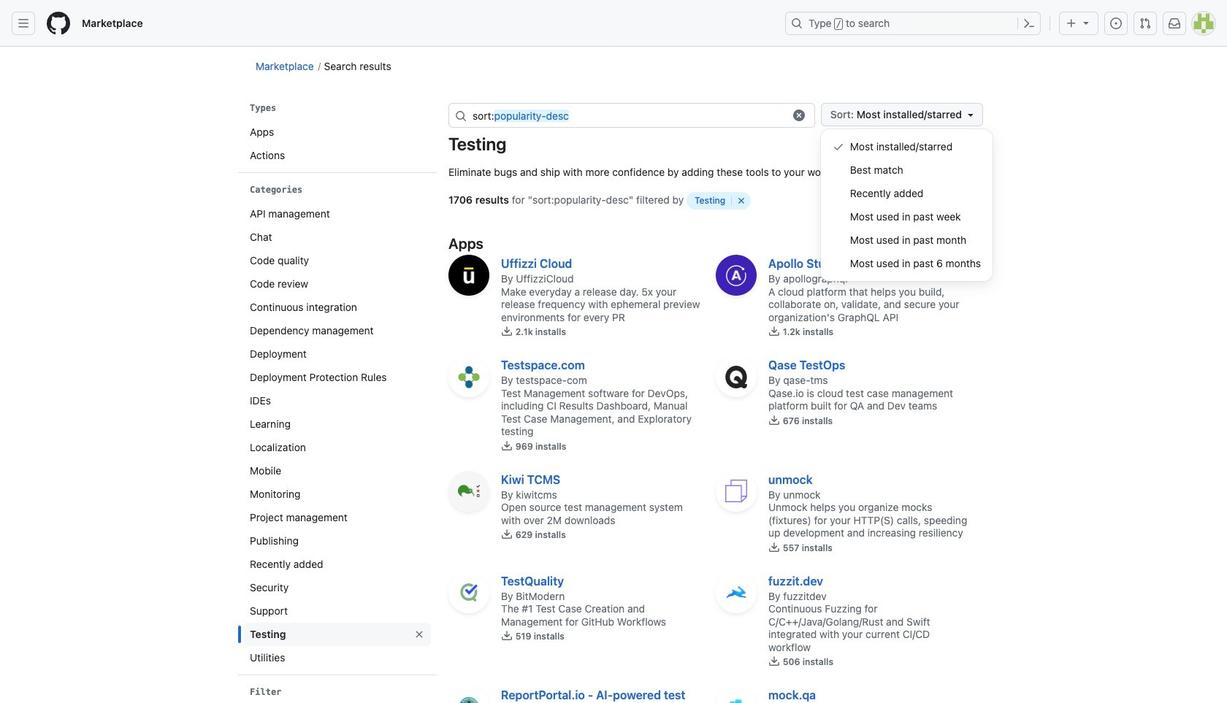 Task type: describe. For each thing, give the bounding box(es) containing it.
1 list from the top
[[244, 120, 431, 167]]

2 list from the top
[[244, 202, 431, 669]]

notifications image
[[1169, 18, 1180, 29]]

Search for apps and actions text field
[[473, 104, 784, 127]]

command palette image
[[1023, 18, 1035, 29]]

1 vertical spatial download image
[[768, 415, 780, 426]]

0 vertical spatial download image
[[501, 326, 513, 338]]



Task type: vqa. For each thing, say whether or not it's contained in the screenshot.
Command Palette image
yes



Task type: locate. For each thing, give the bounding box(es) containing it.
x circle fill image
[[793, 110, 805, 121]]

issue opened image
[[1110, 18, 1122, 29]]

search image
[[455, 110, 467, 122]]

plus image
[[1066, 18, 1077, 29]]

0 vertical spatial triangle down image
[[1080, 17, 1092, 28]]

download image
[[501, 326, 513, 338], [768, 415, 780, 426], [768, 542, 780, 553]]

homepage image
[[47, 12, 70, 35]]

clear testing filter image
[[737, 197, 746, 205]]

0 vertical spatial list
[[244, 120, 431, 167]]

1 horizontal spatial triangle down image
[[1080, 17, 1092, 28]]

1 vertical spatial list
[[244, 202, 431, 669]]

remove category filter image
[[413, 629, 425, 640]]

download image
[[768, 326, 780, 338], [501, 440, 513, 452], [501, 529, 513, 541], [501, 630, 513, 642], [768, 656, 780, 668]]

list
[[244, 120, 431, 167], [244, 202, 431, 669]]

0 horizontal spatial triangle down image
[[965, 109, 977, 121]]

git pull request image
[[1139, 18, 1151, 29]]

1 vertical spatial triangle down image
[[965, 109, 977, 121]]

triangle down image
[[1080, 17, 1092, 28], [965, 109, 977, 121]]

menu
[[821, 129, 993, 281]]

2 vertical spatial download image
[[768, 542, 780, 553]]



